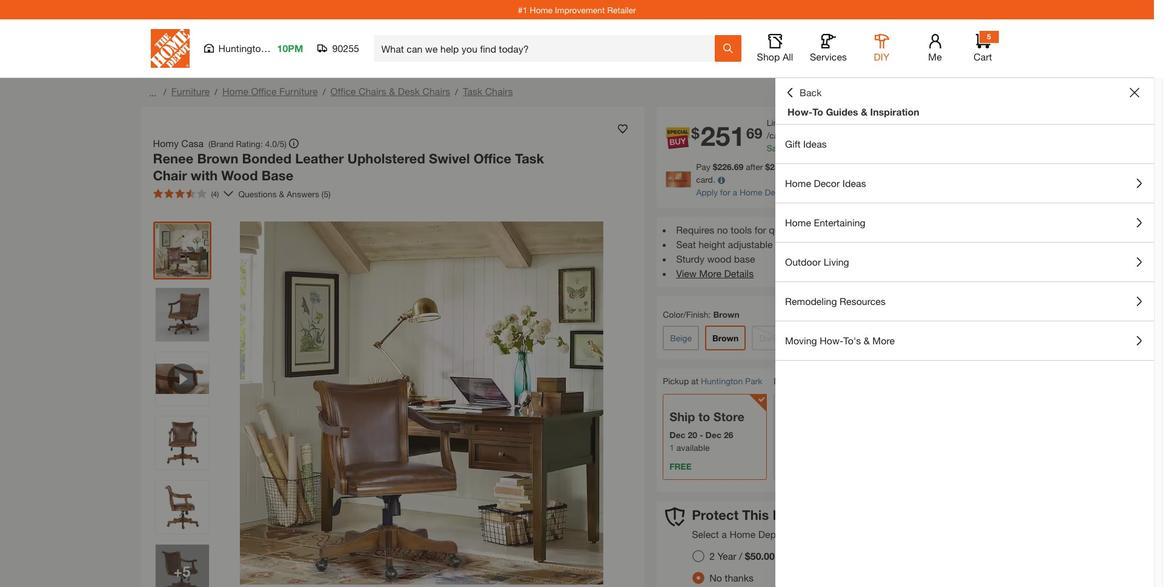 Task type: locate. For each thing, give the bounding box(es) containing it.
easy
[[814, 224, 835, 236]]

. down order
[[815, 130, 818, 141]]

0 horizontal spatial dec
[[670, 430, 686, 440]]

limit
[[767, 118, 785, 128]]

office down huntington park on the top left of page
[[251, 85, 277, 97]]

home left easy
[[785, 217, 811, 228]]

1 horizontal spatial dec
[[706, 430, 722, 440]]

home down off
[[785, 178, 811, 189]]

color/finish
[[663, 310, 709, 320]]

1 horizontal spatial more
[[873, 335, 895, 347]]

$ right "save"
[[788, 143, 793, 153]]

0 vertical spatial for
[[720, 187, 731, 198]]

how- inside button
[[820, 335, 844, 347]]

0 vertical spatial 20
[[788, 118, 797, 128]]

1 vertical spatial task
[[515, 151, 544, 167]]

0 horizontal spatial chairs
[[359, 85, 387, 97]]

more right to's at the bottom
[[873, 335, 895, 347]]

. down 411
[[807, 143, 809, 153]]

option group containing 2 year /
[[688, 546, 785, 588]]

4.0
[[265, 138, 277, 149]]

pay
[[696, 162, 711, 172]]

2 horizontal spatial a
[[970, 162, 974, 172]]

brown right :
[[713, 310, 740, 320]]

25 left ( in the top of the page
[[809, 143, 819, 153]]

#1
[[518, 5, 528, 15]]

226.69
[[718, 162, 744, 172]]

home inside protect this item select a home depot protection plan by allstate for:
[[730, 529, 756, 541]]

for:
[[905, 529, 919, 541]]

leather
[[295, 151, 344, 167]]

for down info icon
[[720, 187, 731, 198]]

a inside protect this item select a home depot protection plan by allstate for:
[[722, 529, 727, 541]]

beige button
[[663, 326, 699, 351]]

1 vertical spatial huntington
[[701, 376, 743, 387]]

purchase
[[878, 162, 913, 172]]

1 vertical spatial more
[[873, 335, 895, 347]]

outdoor
[[785, 256, 821, 268]]

25 inside limit 20 per order /carton $ 411 . 94 save $ 160 . 25 ( 39
[[809, 143, 819, 153]]

home up 2 year / $50.00
[[730, 529, 756, 541]]

2 chairs from the left
[[423, 85, 450, 97]]

1 horizontal spatial how-
[[820, 335, 844, 347]]

huntington right at
[[701, 376, 743, 387]]

0 horizontal spatial park
[[269, 42, 289, 54]]

brown button
[[705, 326, 746, 351]]

1 vertical spatial .
[[807, 143, 809, 153]]

a left new
[[970, 162, 974, 172]]

0 horizontal spatial how-
[[788, 106, 813, 118]]

to up -
[[699, 410, 710, 424]]

a down '226.69'
[[733, 187, 738, 198]]

0 horizontal spatial a
[[722, 529, 727, 541]]

0 horizontal spatial 20
[[688, 430, 698, 440]]

/5)
[[277, 138, 287, 149]]

menu
[[776, 125, 1154, 361]]

0 vertical spatial to
[[814, 376, 821, 387]]

dec right -
[[706, 430, 722, 440]]

brown homy casa task chairs renee 4f.3 image
[[155, 481, 209, 534]]

0 horizontal spatial .
[[807, 143, 809, 153]]

/ right year
[[739, 551, 743, 563]]

cart 5
[[974, 32, 992, 62]]

& inside the ... / furniture / home office furniture / office chairs & desk chairs / task chairs
[[389, 85, 395, 97]]

1 horizontal spatial to
[[814, 376, 821, 387]]

furniture down 10pm
[[279, 85, 318, 97]]

0 horizontal spatial huntington
[[218, 42, 266, 54]]

questions & answers (5)
[[238, 189, 331, 199]]

0 vertical spatial huntington
[[218, 42, 266, 54]]

home right furniture link
[[222, 85, 248, 97]]

this
[[742, 508, 769, 523]]

20 left -
[[688, 430, 698, 440]]

0 vertical spatial ideas
[[803, 138, 827, 150]]

0 horizontal spatial to
[[699, 410, 710, 424]]

huntington left 10pm
[[218, 42, 266, 54]]

1 vertical spatial to
[[699, 410, 710, 424]]

& right to's at the bottom
[[864, 335, 870, 347]]

brown down color/finish : brown
[[713, 333, 739, 344]]

1 horizontal spatial park
[[745, 376, 763, 387]]

no
[[717, 224, 728, 236]]

39
[[823, 143, 833, 153]]

to inside the "ship to store dec 20 - dec 26 1 available"
[[699, 410, 710, 424]]

1 horizontal spatial 25
[[809, 143, 819, 153]]

improvement
[[555, 5, 605, 15]]

tools
[[731, 224, 752, 236]]

3 chairs from the left
[[485, 85, 513, 97]]

1
[[670, 443, 674, 453]]

apply for a home depot consumer card link
[[696, 187, 851, 198]]

sturdy
[[676, 253, 705, 265]]

to right delivering on the bottom right of the page
[[814, 376, 821, 387]]

seat
[[676, 239, 696, 250]]

2 furniture from the left
[[279, 85, 318, 97]]

for up adjustable
[[755, 224, 767, 236]]

brown down (brand
[[197, 151, 238, 167]]

(4) button
[[148, 184, 224, 204]]

0 horizontal spatial for
[[720, 187, 731, 198]]

What can we help you find today? search field
[[381, 36, 714, 61]]

1 vertical spatial 20
[[688, 430, 698, 440]]

office
[[251, 85, 277, 97], [330, 85, 356, 97], [474, 151, 511, 167]]

pickup
[[663, 376, 689, 387]]

& inside button
[[864, 335, 870, 347]]

and
[[795, 224, 812, 236]]

/ right the ...
[[164, 87, 166, 97]]

task inside renee brown bonded leather upholstered swivel office task chair with wood base
[[515, 151, 544, 167]]

how-
[[788, 106, 813, 118], [820, 335, 844, 347]]

1 vertical spatial how-
[[820, 335, 844, 347]]

1 horizontal spatial chairs
[[423, 85, 450, 97]]

90255
[[332, 42, 359, 54]]

shop
[[757, 51, 780, 62]]

1 vertical spatial a
[[733, 187, 738, 198]]

0 vertical spatial .
[[815, 130, 818, 141]]

to for delivering
[[814, 376, 821, 387]]

more
[[700, 268, 722, 279], [873, 335, 895, 347]]

5
[[987, 32, 991, 41]]

brown inside button
[[713, 333, 739, 344]]

pay $ 226.69 after $ 25 off
[[696, 162, 799, 172]]

your total qualifying purchase upon opening a new card.
[[696, 162, 992, 185]]

chair
[[153, 168, 187, 183]]

how- down back button
[[788, 106, 813, 118]]

delivering to
[[774, 376, 824, 387]]

depot down off
[[765, 187, 788, 198]]

6316524675112 image
[[155, 353, 209, 406]]

a inside your total qualifying purchase upon opening a new card.
[[970, 162, 974, 172]]

rating:
[[236, 138, 263, 149]]

desk
[[398, 85, 420, 97]]

1 horizontal spatial task
[[515, 151, 544, 167]]

1 horizontal spatial furniture
[[279, 85, 318, 97]]

furniture link
[[171, 85, 210, 97]]

allstate
[[870, 529, 902, 541]]

$ up 160
[[796, 130, 801, 141]]

0 vertical spatial 25
[[809, 143, 819, 153]]

office right swivel
[[474, 151, 511, 167]]

& right guides
[[861, 106, 868, 118]]

69
[[747, 125, 763, 142]]

more inside button
[[873, 335, 895, 347]]

0 vertical spatial brown
[[197, 151, 238, 167]]

/ down 90255 button
[[323, 87, 326, 97]]

1 horizontal spatial a
[[733, 187, 738, 198]]

2 vertical spatial brown
[[713, 333, 739, 344]]

renee brown bonded leather upholstered swivel office task chair with wood base
[[153, 151, 544, 183]]

ideas
[[803, 138, 827, 150], [843, 178, 866, 189]]

me button
[[916, 34, 955, 63]]

wood
[[221, 168, 258, 183]]

furniture right ... button
[[171, 85, 210, 97]]

0 horizontal spatial task
[[463, 85, 483, 97]]

homy casa link
[[153, 136, 209, 151]]

decor
[[814, 178, 840, 189]]

0 horizontal spatial more
[[700, 268, 722, 279]]

25 left off
[[770, 162, 780, 172]]

0 horizontal spatial furniture
[[171, 85, 210, 97]]

1 vertical spatial ideas
[[843, 178, 866, 189]]

1 horizontal spatial huntington
[[701, 376, 743, 387]]

$
[[692, 125, 700, 142], [796, 130, 801, 141], [788, 143, 793, 153], [713, 162, 718, 172], [766, 162, 770, 172]]

renee
[[153, 151, 194, 167]]

0 vertical spatial more
[[700, 268, 722, 279]]

to for ship
[[699, 410, 710, 424]]

park left delivering on the bottom right of the page
[[745, 376, 763, 387]]

$ inside $ 251 69
[[692, 125, 700, 142]]

2 vertical spatial a
[[722, 529, 727, 541]]

3.5 stars image
[[153, 189, 206, 199]]

home entertaining
[[785, 217, 866, 228]]

0 vertical spatial task
[[463, 85, 483, 97]]

1 horizontal spatial 20
[[788, 118, 797, 128]]

chairs
[[359, 85, 387, 97], [423, 85, 450, 97], [485, 85, 513, 97]]

2 horizontal spatial office
[[474, 151, 511, 167]]

home inside the ... / furniture / home office furniture / office chairs & desk chairs / task chairs
[[222, 85, 248, 97]]

total
[[820, 162, 837, 172]]

your
[[801, 162, 818, 172]]

ship
[[670, 410, 695, 424]]

to
[[814, 376, 821, 387], [699, 410, 710, 424]]

1 horizontal spatial for
[[755, 224, 767, 236]]

2 year / $50.00
[[710, 551, 775, 563]]

requires
[[676, 224, 715, 236]]

2 horizontal spatial chairs
[[485, 85, 513, 97]]

more down 'wood'
[[700, 268, 722, 279]]

how- right moving
[[820, 335, 844, 347]]

depot down item
[[759, 529, 785, 541]]

dec up 1 at the right bottom of page
[[670, 430, 686, 440]]

20 inside the "ship to store dec 20 - dec 26 1 available"
[[688, 430, 698, 440]]

task
[[463, 85, 483, 97], [515, 151, 544, 167]]

1 dec from the left
[[670, 430, 686, 440]]

limit 20 per order /carton $ 411 . 94 save $ 160 . 25 ( 39
[[767, 118, 834, 153]]

brown homy casa task chairs renee c3.2 image
[[155, 417, 209, 470]]

brown inside renee brown bonded leather upholstered swivel office task chair with wood base
[[197, 151, 238, 167]]

save
[[767, 143, 786, 153]]

1 vertical spatial depot
[[759, 529, 785, 541]]

brown homy casa task chairs renee 64.0 image
[[155, 224, 209, 278]]

1 vertical spatial brown
[[713, 310, 740, 320]]

0 vertical spatial a
[[970, 162, 974, 172]]

guides
[[826, 106, 858, 118]]

0 horizontal spatial 25
[[770, 162, 780, 172]]

park up home office furniture link
[[269, 42, 289, 54]]

1 horizontal spatial ideas
[[843, 178, 866, 189]]

office down 90255 button
[[330, 85, 356, 97]]

1 vertical spatial for
[[755, 224, 767, 236]]

the home depot logo image
[[151, 29, 189, 68]]

home inside button
[[785, 178, 811, 189]]

outdoor living button
[[776, 243, 1154, 282]]

$ left 251
[[692, 125, 700, 142]]

home down the 'after'
[[740, 187, 763, 198]]

/
[[164, 87, 166, 97], [215, 87, 218, 97], [323, 87, 326, 97], [455, 87, 458, 97], [739, 551, 743, 563]]

ship to store dec 20 - dec 26 1 available
[[670, 410, 745, 453]]

& left desk
[[389, 85, 395, 97]]

a right select
[[722, 529, 727, 541]]

/ left task chairs link
[[455, 87, 458, 97]]

home office furniture link
[[222, 85, 318, 97]]

option group
[[688, 546, 785, 588]]

20 left per
[[788, 118, 797, 128]]

no thanks
[[710, 573, 754, 584]]

diy button
[[863, 34, 901, 63]]

huntington
[[218, 42, 266, 54], [701, 376, 743, 387]]



Task type: vqa. For each thing, say whether or not it's contained in the screenshot.
large
no



Task type: describe. For each thing, give the bounding box(es) containing it.
by
[[857, 529, 867, 541]]

new
[[977, 162, 992, 172]]

upholstered
[[348, 151, 425, 167]]

(
[[821, 143, 823, 153]]

resources
[[840, 296, 886, 307]]

26
[[724, 430, 734, 440]]

0 vertical spatial park
[[269, 42, 289, 54]]

year
[[718, 551, 737, 563]]

per
[[799, 118, 812, 128]]

gift ideas link
[[776, 125, 1154, 164]]

0 horizontal spatial office
[[251, 85, 277, 97]]

wood
[[707, 253, 732, 265]]

(brand rating: 4.0 /5)
[[209, 138, 287, 149]]

90255 button
[[318, 42, 360, 55]]

shop all
[[757, 51, 793, 62]]

more inside requires no tools for quick and easy assembly seat height adjustable sturdy wood base view more details
[[700, 268, 722, 279]]

/carton
[[767, 130, 794, 141]]

brown homy casa task chairs renee e1.1 image
[[155, 288, 209, 342]]

(5)
[[322, 189, 331, 199]]

info image
[[718, 177, 725, 184]]

view more details link
[[676, 268, 754, 279]]

251
[[701, 120, 745, 153]]

off
[[782, 162, 799, 172]]

task inside the ... / furniture / home office furniture / office chairs & desk chairs / task chairs
[[463, 85, 483, 97]]

qualifying
[[839, 162, 875, 172]]

1 vertical spatial 25
[[770, 162, 780, 172]]

home right #1
[[530, 5, 553, 15]]

inspiration
[[871, 106, 920, 118]]

protect this item select a home depot protection plan by allstate for:
[[692, 508, 919, 541]]

home entertaining button
[[776, 204, 1154, 242]]

remodeling resources button
[[776, 282, 1154, 321]]

apply now image
[[666, 172, 696, 188]]

thanks
[[725, 573, 754, 584]]

0 vertical spatial how-
[[788, 106, 813, 118]]

cart
[[974, 51, 992, 62]]

0 horizontal spatial ideas
[[803, 138, 827, 150]]

(4) link
[[148, 184, 234, 204]]

remodeling resources
[[785, 296, 886, 307]]

brown homy casa task chairs renee 1f.4 image
[[155, 545, 209, 588]]

1 chairs from the left
[[359, 85, 387, 97]]

moving
[[785, 335, 817, 347]]

$ right pay
[[713, 162, 718, 172]]

1 vertical spatial park
[[745, 376, 763, 387]]

1 furniture from the left
[[171, 85, 210, 97]]

base
[[262, 168, 293, 183]]

quick
[[769, 224, 793, 236]]

store
[[714, 410, 745, 424]]

card.
[[696, 175, 716, 185]]

no
[[710, 573, 722, 584]]

item
[[773, 508, 801, 523]]

at
[[691, 376, 699, 387]]

1 horizontal spatial office
[[330, 85, 356, 97]]

beige
[[670, 333, 692, 344]]

task chairs link
[[463, 85, 513, 97]]

-
[[700, 430, 703, 440]]

all
[[783, 51, 793, 62]]

outdoor living
[[785, 256, 849, 268]]

drawer close image
[[1130, 88, 1140, 98]]

home decor ideas button
[[776, 164, 1154, 203]]

free
[[670, 462, 692, 472]]

apply for a home depot consumer card
[[696, 187, 851, 198]]

2 dec from the left
[[706, 430, 722, 440]]

me
[[928, 51, 942, 62]]

with
[[191, 168, 218, 183]]

plan
[[835, 529, 854, 541]]

depot inside protect this item select a home depot protection plan by allstate for:
[[759, 529, 785, 541]]

gift ideas
[[785, 138, 827, 150]]

adjustable
[[728, 239, 773, 250]]

...
[[149, 88, 156, 98]]

after
[[746, 162, 763, 172]]

diy
[[874, 51, 890, 62]]

... button
[[147, 84, 159, 101]]

bonded
[[242, 151, 292, 167]]

/ right furniture link
[[215, 87, 218, 97]]

assembly
[[837, 224, 878, 236]]

upon
[[915, 162, 934, 172]]

(4)
[[211, 190, 219, 199]]

moving how-to's & more
[[785, 335, 895, 347]]

(brand
[[209, 138, 234, 149]]

1 horizontal spatial .
[[815, 130, 818, 141]]

#1 home improvement retailer
[[518, 5, 636, 15]]

back
[[800, 87, 822, 98]]

homy casa
[[153, 138, 204, 149]]

how-to guides & inspiration
[[788, 106, 920, 118]]

411
[[801, 130, 815, 141]]

94
[[818, 130, 827, 141]]

retailer
[[607, 5, 636, 15]]

select
[[692, 529, 719, 541]]

feedback link image
[[1147, 205, 1163, 270]]

back button
[[785, 87, 822, 99]]

0 vertical spatial depot
[[765, 187, 788, 198]]

20 inside limit 20 per order /carton $ 411 . 94 save $ 160 . 25 ( 39
[[788, 118, 797, 128]]

apply
[[696, 187, 718, 198]]

requires no tools for quick and easy assembly seat height adjustable sturdy wood base view more details
[[676, 224, 878, 279]]

order
[[814, 118, 834, 128]]

home decor ideas
[[785, 178, 866, 189]]

remodeling
[[785, 296, 837, 307]]

menu containing gift ideas
[[776, 125, 1154, 361]]

2
[[710, 551, 715, 563]]

ideas inside button
[[843, 178, 866, 189]]

consumer
[[790, 187, 830, 198]]

base
[[734, 253, 755, 265]]

for inside requires no tools for quick and easy assembly seat height adjustable sturdy wood base view more details
[[755, 224, 767, 236]]

details
[[724, 268, 754, 279]]

$ right the 'after'
[[766, 162, 770, 172]]

& down base
[[279, 189, 284, 199]]

protection
[[788, 529, 832, 541]]

office inside renee brown bonded leather upholstered swivel office task chair with wood base
[[474, 151, 511, 167]]

to
[[813, 106, 823, 118]]

home inside 'button'
[[785, 217, 811, 228]]

homy
[[153, 138, 179, 149]]

protect
[[692, 508, 739, 523]]



